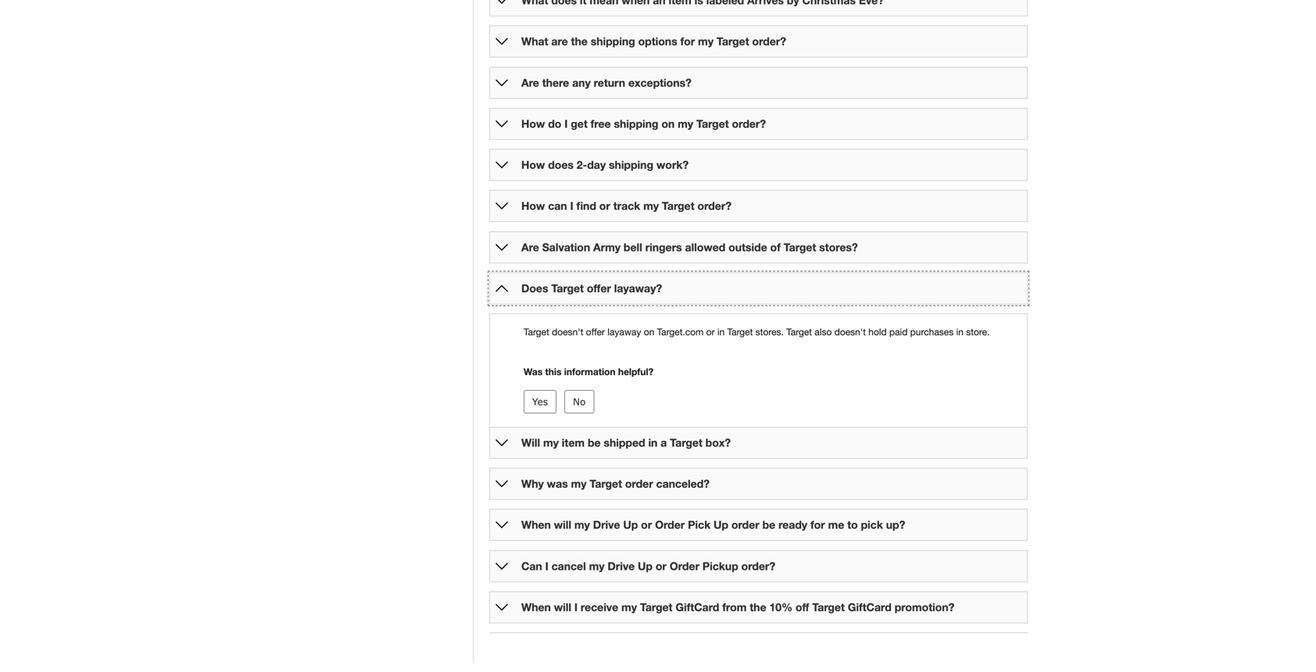 Task type: vqa. For each thing, say whether or not it's contained in the screenshot.
in to the middle
yes



Task type: describe. For each thing, give the bounding box(es) containing it.
ready
[[779, 519, 808, 532]]

off
[[796, 601, 810, 614]]

was
[[524, 366, 543, 377]]

0 vertical spatial order
[[655, 519, 685, 532]]

promotion?
[[895, 601, 955, 614]]

what are the shipping options for my target order? link
[[522, 35, 787, 48]]

target.com
[[657, 327, 704, 338]]

are there any return exceptions?
[[522, 76, 692, 89]]

my right was at the left bottom
[[571, 478, 587, 490]]

what
[[522, 35, 549, 48]]

2-
[[577, 158, 588, 171]]

item
[[562, 436, 585, 449]]

does target offer layaway? link
[[522, 282, 663, 295]]

offer for doesn't
[[586, 327, 605, 338]]

why
[[522, 478, 544, 490]]

are salvation army bell ringers allowed outside of target stores?
[[522, 241, 859, 254]]

will my item be shipped in a target box?
[[522, 436, 731, 449]]

how for how can i find or track my target order?
[[522, 200, 545, 212]]

any
[[573, 76, 591, 89]]

10%
[[770, 601, 793, 614]]

bell
[[624, 241, 643, 254]]

there
[[543, 76, 570, 89]]

options
[[639, 35, 678, 48]]

how do i get free shipping on my target order?
[[522, 117, 767, 130]]

1 giftcard from the left
[[676, 601, 720, 614]]

pick
[[688, 519, 711, 532]]

how for how does 2-day shipping work?
[[522, 158, 545, 171]]

ringers
[[646, 241, 682, 254]]

also
[[815, 327, 832, 338]]

layaway
[[608, 327, 642, 338]]

layaway?
[[615, 282, 663, 295]]

circle arrow e image for are salvation army bell ringers allowed outside of target stores?
[[496, 241, 508, 254]]

circle arrow e image for why was my target order canceled?
[[496, 478, 508, 490]]

hold
[[869, 327, 887, 338]]

shipped
[[604, 436, 646, 449]]

0 vertical spatial order
[[626, 478, 654, 490]]

canceled?
[[657, 478, 710, 490]]

how does 2-day shipping work? link
[[522, 158, 689, 171]]

when will my drive up or order pick up order be ready for me to pick up? link
[[522, 519, 906, 532]]

how do i get free shipping on my target order? link
[[522, 117, 767, 130]]

up?
[[887, 519, 906, 532]]

was this information helpful?
[[524, 366, 654, 377]]

allowed
[[685, 241, 726, 254]]

why was my target order canceled?
[[522, 478, 710, 490]]

are salvation army bell ringers allowed outside of target stores? link
[[522, 241, 859, 254]]

0 vertical spatial the
[[571, 35, 588, 48]]

free
[[591, 117, 611, 130]]

get
[[571, 117, 588, 130]]

a
[[661, 436, 667, 449]]

i for do
[[565, 117, 568, 130]]

track
[[614, 200, 641, 212]]

my right will
[[544, 436, 559, 449]]

circle arrow e image for what are the shipping options for my target order?
[[496, 35, 508, 48]]

circle arrow e image for how does 2-day shipping work?
[[496, 159, 508, 171]]

circle arrow e image for how do i get free shipping on my target order?
[[496, 118, 508, 130]]

will for i
[[554, 601, 572, 614]]

0 vertical spatial on
[[662, 117, 675, 130]]

circle arrow e image for are there any return exceptions?
[[496, 77, 508, 89]]

are there any return exceptions? link
[[522, 76, 692, 89]]

when will i receive my target giftcard from the 10% off target giftcard promotion? link
[[522, 601, 955, 614]]

or up can i cancel my drive up or order pickup order?
[[641, 519, 652, 532]]

how does 2-day shipping work?
[[522, 158, 689, 171]]

my right options
[[698, 35, 714, 48]]

to
[[848, 519, 858, 532]]

receive
[[581, 601, 619, 614]]

2 doesn't from the left
[[835, 327, 866, 338]]

store.
[[967, 327, 990, 338]]

stores.
[[756, 327, 784, 338]]

can
[[548, 200, 568, 212]]

my right track
[[644, 200, 659, 212]]

0 horizontal spatial for
[[681, 35, 695, 48]]

day
[[588, 158, 606, 171]]

up down why was my target order canceled?
[[624, 519, 638, 532]]

how for how do i get free shipping on my target order?
[[522, 117, 545, 130]]

0 vertical spatial shipping
[[591, 35, 636, 48]]



Task type: locate. For each thing, give the bounding box(es) containing it.
0 horizontal spatial giftcard
[[676, 601, 720, 614]]

army
[[594, 241, 621, 254]]

of
[[771, 241, 781, 254]]

in right the target.com
[[718, 327, 725, 338]]

will my item be shipped in a target box? link
[[522, 436, 731, 449]]

for left me
[[811, 519, 826, 532]]

the left '10%'
[[750, 601, 767, 614]]

0 vertical spatial when
[[522, 519, 551, 532]]

how left do
[[522, 117, 545, 130]]

purchases
[[911, 327, 954, 338]]

2 vertical spatial shipping
[[609, 158, 654, 171]]

for right options
[[681, 35, 695, 48]]

in left store.
[[957, 327, 964, 338]]

1 horizontal spatial doesn't
[[835, 327, 866, 338]]

1 vertical spatial order
[[670, 560, 700, 573]]

giftcard left the from
[[676, 601, 720, 614]]

7 circle arrow e image from the top
[[496, 478, 508, 490]]

how left can
[[522, 200, 545, 212]]

0 horizontal spatial the
[[571, 35, 588, 48]]

will down was at the left bottom
[[554, 519, 572, 532]]

circle arrow e image for when will i receive my target giftcard from the 10% off target giftcard promotion?
[[496, 601, 508, 614]]

1 vertical spatial on
[[644, 327, 655, 338]]

find
[[577, 200, 597, 212]]

5 circle arrow e image from the top
[[496, 200, 508, 212]]

2 circle arrow e image from the top
[[496, 35, 508, 48]]

1 circle arrow e image from the top
[[496, 0, 508, 7]]

up
[[624, 519, 638, 532], [714, 519, 729, 532], [638, 560, 653, 573]]

0 horizontal spatial be
[[588, 436, 601, 449]]

will for my
[[554, 519, 572, 532]]

the
[[571, 35, 588, 48], [750, 601, 767, 614]]

on right layaway
[[644, 327, 655, 338]]

2 vertical spatial how
[[522, 200, 545, 212]]

giftcard
[[676, 601, 720, 614], [848, 601, 892, 614]]

1 vertical spatial shipping
[[614, 117, 659, 130]]

0 vertical spatial are
[[522, 76, 540, 89]]

doesn't right also
[[835, 327, 866, 338]]

6 circle arrow e image from the top
[[496, 241, 508, 254]]

order left pick
[[655, 519, 685, 532]]

circle arrow e image for how can i find or track my target order?
[[496, 200, 508, 212]]

circle arrow e image for will my item be shipped in a target box?
[[496, 437, 508, 449]]

does target offer layaway?
[[522, 282, 663, 295]]

drive
[[593, 519, 621, 532], [608, 560, 635, 573]]

up left pickup
[[638, 560, 653, 573]]

i for can
[[571, 200, 574, 212]]

1 when from the top
[[522, 519, 551, 532]]

on up work?
[[662, 117, 675, 130]]

my up work?
[[678, 117, 694, 130]]

0 horizontal spatial order
[[626, 478, 654, 490]]

my
[[698, 35, 714, 48], [678, 117, 694, 130], [644, 200, 659, 212], [544, 436, 559, 449], [571, 478, 587, 490], [575, 519, 590, 532], [589, 560, 605, 573], [622, 601, 637, 614]]

shipping right the day
[[609, 158, 654, 171]]

i for will
[[575, 601, 578, 614]]

helpful?
[[619, 366, 654, 377]]

1 vertical spatial for
[[811, 519, 826, 532]]

2 how from the top
[[522, 158, 545, 171]]

target
[[717, 35, 750, 48], [697, 117, 729, 130], [662, 200, 695, 212], [784, 241, 817, 254], [552, 282, 584, 295], [524, 327, 550, 338], [728, 327, 753, 338], [787, 327, 813, 338], [670, 436, 703, 449], [590, 478, 623, 490], [640, 601, 673, 614], [813, 601, 845, 614]]

shipping right "free"
[[614, 117, 659, 130]]

pickup
[[703, 560, 739, 573]]

1 horizontal spatial order
[[732, 519, 760, 532]]

drive up receive on the bottom left of the page
[[608, 560, 635, 573]]

when will my drive up or order pick up order be ready for me to pick up?
[[522, 519, 906, 532]]

2 circle arrow e image from the top
[[496, 437, 508, 449]]

are
[[552, 35, 568, 48]]

will
[[522, 436, 540, 449]]

0 vertical spatial circle arrow e image
[[496, 118, 508, 130]]

1 vertical spatial are
[[522, 241, 540, 254]]

0 horizontal spatial doesn't
[[552, 327, 584, 338]]

1 horizontal spatial be
[[763, 519, 776, 532]]

from
[[723, 601, 747, 614]]

why was my target order canceled? link
[[522, 478, 710, 490]]

circle arrow e image for can i cancel my drive up or order pickup order?
[[496, 560, 508, 573]]

when will i receive my target giftcard from the 10% off target giftcard promotion?
[[522, 601, 955, 614]]

4 circle arrow e image from the top
[[496, 159, 508, 171]]

2 when from the top
[[522, 601, 551, 614]]

box?
[[706, 436, 731, 449]]

order
[[655, 519, 685, 532], [670, 560, 700, 573]]

2 will from the top
[[554, 601, 572, 614]]

1 vertical spatial the
[[750, 601, 767, 614]]

when down why
[[522, 519, 551, 532]]

cancel
[[552, 560, 586, 573]]

when for when will my drive up or order pick up order be ready for me to pick up?
[[522, 519, 551, 532]]

2 giftcard from the left
[[848, 601, 892, 614]]

1 horizontal spatial the
[[750, 601, 767, 614]]

order down will my item be shipped in a target box?
[[626, 478, 654, 490]]

what are the shipping options for my target order?
[[522, 35, 787, 48]]

my right cancel
[[589, 560, 605, 573]]

salvation
[[543, 241, 591, 254]]

return
[[594, 76, 626, 89]]

0 horizontal spatial in
[[649, 436, 658, 449]]

be left ready
[[763, 519, 776, 532]]

1 circle arrow e image from the top
[[496, 118, 508, 130]]

0 vertical spatial offer
[[587, 282, 611, 295]]

circle arrow s image
[[496, 282, 508, 295]]

can i cancel my drive up or order pickup order?
[[522, 560, 776, 573]]

be right item
[[588, 436, 601, 449]]

1 will from the top
[[554, 519, 572, 532]]

giftcard left promotion? at bottom right
[[848, 601, 892, 614]]

1 vertical spatial be
[[763, 519, 776, 532]]

0 vertical spatial will
[[554, 519, 572, 532]]

0 vertical spatial drive
[[593, 519, 621, 532]]

circle arrow e image
[[496, 118, 508, 130], [496, 437, 508, 449], [496, 601, 508, 614]]

in
[[718, 327, 725, 338], [957, 327, 964, 338], [649, 436, 658, 449]]

1 horizontal spatial for
[[811, 519, 826, 532]]

3 circle arrow e image from the top
[[496, 77, 508, 89]]

8 circle arrow e image from the top
[[496, 519, 508, 532]]

me
[[829, 519, 845, 532]]

offer
[[587, 282, 611, 295], [586, 327, 605, 338]]

order right pick
[[732, 519, 760, 532]]

1 vertical spatial order
[[732, 519, 760, 532]]

0 vertical spatial how
[[522, 117, 545, 130]]

does
[[522, 282, 549, 295]]

offer left layaway?
[[587, 282, 611, 295]]

can i cancel my drive up or order pickup order? link
[[522, 560, 776, 573]]

1 horizontal spatial giftcard
[[848, 601, 892, 614]]

1 vertical spatial how
[[522, 158, 545, 171]]

target doesn't offer layaway on target.com or in target stores. target also doesn't hold paid purchases in store.
[[524, 327, 990, 338]]

my right receive on the bottom left of the page
[[622, 601, 637, 614]]

1 vertical spatial will
[[554, 601, 572, 614]]

0 vertical spatial be
[[588, 436, 601, 449]]

or right the target.com
[[707, 327, 715, 338]]

how can i find or track my target order?
[[522, 200, 732, 212]]

or
[[600, 200, 611, 212], [707, 327, 715, 338], [641, 519, 652, 532], [656, 560, 667, 573]]

1 vertical spatial when
[[522, 601, 551, 614]]

or left pickup
[[656, 560, 667, 573]]

shipping
[[591, 35, 636, 48], [614, 117, 659, 130], [609, 158, 654, 171]]

1 horizontal spatial in
[[718, 327, 725, 338]]

in left 'a'
[[649, 436, 658, 449]]

will left receive on the bottom left of the page
[[554, 601, 572, 614]]

be
[[588, 436, 601, 449], [763, 519, 776, 532]]

are for are there any return exceptions?
[[522, 76, 540, 89]]

0 vertical spatial for
[[681, 35, 695, 48]]

do
[[548, 117, 562, 130]]

does
[[548, 158, 574, 171]]

how left does
[[522, 158, 545, 171]]

up right pick
[[714, 519, 729, 532]]

for
[[681, 35, 695, 48], [811, 519, 826, 532]]

information
[[565, 366, 616, 377]]

1 doesn't from the left
[[552, 327, 584, 338]]

9 circle arrow e image from the top
[[496, 560, 508, 573]]

or right 'find'
[[600, 200, 611, 212]]

exceptions?
[[629, 76, 692, 89]]

outside
[[729, 241, 768, 254]]

how can i find or track my target order? link
[[522, 200, 732, 212]]

how
[[522, 117, 545, 130], [522, 158, 545, 171], [522, 200, 545, 212]]

when
[[522, 519, 551, 532], [522, 601, 551, 614]]

work?
[[657, 158, 689, 171]]

on
[[662, 117, 675, 130], [644, 327, 655, 338]]

1 how from the top
[[522, 117, 545, 130]]

None submit
[[524, 390, 557, 414], [565, 390, 595, 414], [524, 390, 557, 414], [565, 390, 595, 414]]

doesn't
[[552, 327, 584, 338], [835, 327, 866, 338]]

circle arrow e image for when will my drive up or order pick up order be ready for me to pick up?
[[496, 519, 508, 532]]

are left salvation
[[522, 241, 540, 254]]

drive down why was my target order canceled?
[[593, 519, 621, 532]]

order
[[626, 478, 654, 490], [732, 519, 760, 532]]

stores?
[[820, 241, 859, 254]]

1 horizontal spatial on
[[662, 117, 675, 130]]

1 are from the top
[[522, 76, 540, 89]]

shipping up return
[[591, 35, 636, 48]]

the right 'are'
[[571, 35, 588, 48]]

i
[[565, 117, 568, 130], [571, 200, 574, 212], [546, 560, 549, 573], [575, 601, 578, 614]]

are for are salvation army bell ringers allowed outside of target stores?
[[522, 241, 540, 254]]

paid
[[890, 327, 908, 338]]

order?
[[753, 35, 787, 48], [732, 117, 767, 130], [698, 200, 732, 212], [742, 560, 776, 573]]

2 vertical spatial circle arrow e image
[[496, 601, 508, 614]]

pick
[[861, 519, 884, 532]]

offer left layaway
[[586, 327, 605, 338]]

my up cancel
[[575, 519, 590, 532]]

2 are from the top
[[522, 241, 540, 254]]

circle arrow e image
[[496, 0, 508, 7], [496, 35, 508, 48], [496, 77, 508, 89], [496, 159, 508, 171], [496, 200, 508, 212], [496, 241, 508, 254], [496, 478, 508, 490], [496, 519, 508, 532], [496, 560, 508, 573]]

1 vertical spatial circle arrow e image
[[496, 437, 508, 449]]

are left 'there'
[[522, 76, 540, 89]]

can
[[522, 560, 543, 573]]

1 vertical spatial drive
[[608, 560, 635, 573]]

was
[[547, 478, 568, 490]]

0 horizontal spatial on
[[644, 327, 655, 338]]

1 vertical spatial offer
[[586, 327, 605, 338]]

doesn't up the this
[[552, 327, 584, 338]]

this
[[546, 366, 562, 377]]

2 horizontal spatial in
[[957, 327, 964, 338]]

3 circle arrow e image from the top
[[496, 601, 508, 614]]

3 how from the top
[[522, 200, 545, 212]]

when down can
[[522, 601, 551, 614]]

when for when will i receive my target giftcard from the 10% off target giftcard promotion?
[[522, 601, 551, 614]]

offer for target
[[587, 282, 611, 295]]

order left pickup
[[670, 560, 700, 573]]



